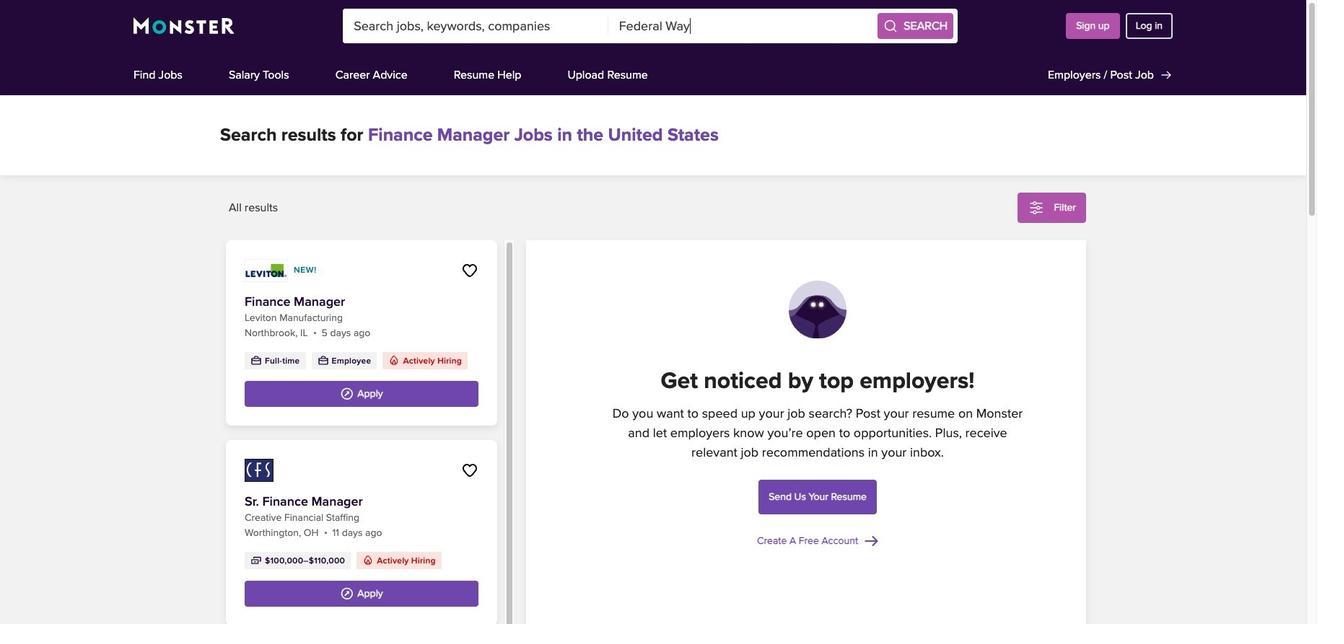 Task type: vqa. For each thing, say whether or not it's contained in the screenshot.
Filter icon
yes



Task type: locate. For each thing, give the bounding box(es) containing it.
2 save this job image from the top
[[461, 462, 479, 479]]

1 vertical spatial save this job image
[[461, 462, 479, 479]]

save this job image inside sr. finance manager at creative financial staffing element
[[461, 462, 479, 479]]

Search jobs, keywords, companies search field
[[343, 9, 609, 43]]

0 vertical spatial save this job image
[[461, 262, 479, 279]]

save this job image
[[461, 262, 479, 279], [461, 462, 479, 479]]

filter image
[[1029, 199, 1046, 217], [1029, 199, 1046, 217]]

1 save this job image from the top
[[461, 262, 479, 279]]



Task type: describe. For each thing, give the bounding box(es) containing it.
Enter location or "remote" search field
[[609, 9, 874, 43]]

finance manager at leviton manufacturing element
[[226, 240, 498, 426]]

sr. finance manager at creative financial staffing element
[[226, 441, 498, 625]]

monster image
[[134, 17, 235, 35]]

save this job image inside "finance manager at leviton manufacturing" element
[[461, 262, 479, 279]]

leviton manufacturing logo image
[[245, 259, 288, 282]]

creative financial staffing logo image
[[245, 459, 274, 482]]



